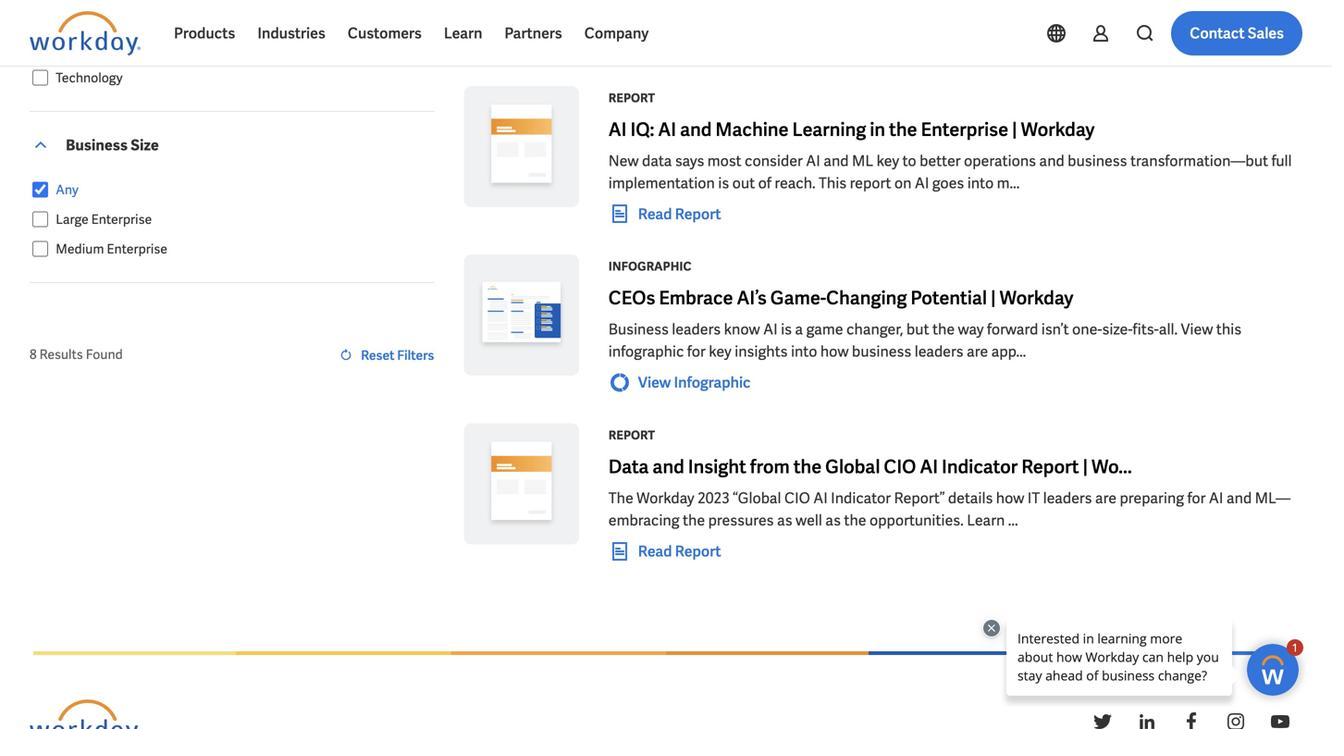 Task type: locate. For each thing, give the bounding box(es) containing it.
results
[[39, 346, 83, 363]]

public
[[56, 10, 92, 27]]

into down a
[[791, 342, 818, 362]]

indicator
[[942, 455, 1018, 479], [831, 489, 891, 508]]

workday up the embracing
[[637, 489, 695, 508]]

a
[[795, 320, 804, 339]]

m...
[[997, 173, 1020, 193]]

contact
[[1190, 24, 1245, 43]]

ai up insights
[[764, 320, 778, 339]]

0 horizontal spatial how
[[821, 342, 849, 362]]

for inside the workday 2023 "global cio ai indicator report" details how it leaders are preparing for ai and ml— embracing the pressures as well as the opportunities. learn ...
[[1188, 489, 1206, 508]]

business for business size
[[66, 136, 128, 155]]

0 vertical spatial go to the homepage image
[[30, 11, 141, 56]]

business
[[1068, 151, 1128, 171], [852, 342, 912, 362]]

2 read report link from the top
[[609, 203, 721, 225]]

1 horizontal spatial are
[[1096, 489, 1117, 508]]

read down implementation
[[638, 204, 672, 224]]

the right in
[[889, 117, 918, 141]]

how up '...' at the bottom of page
[[997, 489, 1025, 508]]

learn down details
[[967, 511, 1005, 530]]

1 read report from the top
[[638, 35, 721, 55]]

0 vertical spatial |
[[1013, 117, 1018, 141]]

0 horizontal spatial |
[[991, 286, 996, 310]]

2 vertical spatial |
[[1083, 455, 1088, 479]]

goes
[[933, 173, 965, 193]]

size-
[[1103, 320, 1133, 339]]

2 vertical spatial read report link
[[609, 540, 721, 563]]

sector
[[95, 10, 133, 27]]

indicator up details
[[942, 455, 1018, 479]]

2 vertical spatial leaders
[[1044, 489, 1093, 508]]

enterprise down large enterprise
[[107, 241, 167, 257]]

read report link up iq:
[[609, 34, 721, 56]]

0 horizontal spatial learn
[[444, 24, 483, 43]]

1 vertical spatial business
[[852, 342, 912, 362]]

most
[[708, 151, 742, 171]]

8 results found
[[30, 346, 123, 363]]

go to the homepage image
[[30, 11, 141, 56], [30, 700, 141, 729]]

0 horizontal spatial for
[[687, 342, 706, 362]]

1 vertical spatial read report link
[[609, 203, 721, 225]]

1 vertical spatial are
[[1096, 489, 1117, 508]]

of
[[759, 173, 772, 193]]

is left a
[[781, 320, 792, 339]]

business
[[66, 136, 128, 155], [609, 320, 669, 339]]

1 vertical spatial infographic
[[674, 373, 751, 392]]

business inside business leaders know ai is a game changer, but the way forward isn't one-size-fits-all. view this infographic for key insights into how business leaders are app...
[[852, 342, 912, 362]]

from
[[750, 455, 790, 479]]

details
[[949, 489, 993, 508]]

1 horizontal spatial business
[[609, 320, 669, 339]]

0 horizontal spatial key
[[709, 342, 732, 362]]

cio up well
[[785, 489, 811, 508]]

0 vertical spatial read
[[638, 35, 672, 55]]

is inside the new data says most consider ai and ml key to better operations and business transformation—but full implementation is out of reach. this report on ai goes into m...
[[718, 173, 729, 193]]

0 vertical spatial read report
[[638, 35, 721, 55]]

found
[[86, 346, 123, 363]]

2023
[[698, 489, 730, 508]]

read up iq:
[[638, 35, 672, 55]]

1 vertical spatial cio
[[785, 489, 811, 508]]

2 as from the left
[[826, 511, 841, 530]]

the down 2023
[[683, 511, 705, 530]]

3 read from the top
[[638, 542, 672, 561]]

report
[[675, 35, 721, 55], [609, 90, 655, 106], [675, 204, 721, 224], [609, 428, 655, 443], [1022, 455, 1080, 479], [675, 542, 721, 561]]

potential
[[911, 286, 988, 310]]

0 horizontal spatial is
[[718, 173, 729, 193]]

1 read report link from the top
[[609, 34, 721, 56]]

business up infographic
[[609, 320, 669, 339]]

new data says most consider ai and ml key to better operations and business transformation—but full implementation is out of reach. this report on ai goes into m...
[[609, 151, 1292, 193]]

view down infographic
[[638, 373, 671, 392]]

ai
[[609, 117, 627, 141], [658, 117, 677, 141], [806, 151, 821, 171], [915, 173, 930, 193], [764, 320, 778, 339], [920, 455, 939, 479], [814, 489, 828, 508], [1210, 489, 1224, 508]]

0 horizontal spatial business
[[852, 342, 912, 362]]

into left the m... at the top right of page
[[968, 173, 994, 193]]

3 read report link from the top
[[609, 540, 721, 563]]

data and insight from the global cio ai indicator report | wo...
[[609, 455, 1133, 479]]

1 horizontal spatial learn
[[967, 511, 1005, 530]]

consider
[[745, 151, 803, 171]]

0 vertical spatial indicator
[[942, 455, 1018, 479]]

0 vertical spatial infographic
[[609, 259, 692, 275]]

it
[[1028, 489, 1040, 508]]

0 horizontal spatial business
[[66, 136, 128, 155]]

report
[[850, 173, 892, 193]]

technology link
[[48, 67, 434, 89]]

0 vertical spatial key
[[877, 151, 900, 171]]

business for business leaders know ai is a game changer, but the way forward isn't one-size-fits-all. view this infographic for key insights into how business leaders are app...
[[609, 320, 669, 339]]

1 vertical spatial indicator
[[831, 489, 891, 508]]

reach.
[[775, 173, 816, 193]]

ml
[[852, 151, 874, 171]]

workday
[[1021, 117, 1095, 141], [1000, 286, 1074, 310], [637, 489, 695, 508]]

enterprise
[[921, 117, 1009, 141], [91, 211, 152, 228], [107, 241, 167, 257]]

are down 'wo...'
[[1096, 489, 1117, 508]]

and left ml—
[[1227, 489, 1252, 508]]

1 vertical spatial read report
[[638, 204, 721, 224]]

enterprise inside large enterprise link
[[91, 211, 152, 228]]

learn
[[444, 24, 483, 43], [967, 511, 1005, 530]]

1 horizontal spatial how
[[997, 489, 1025, 508]]

1 horizontal spatial |
[[1013, 117, 1018, 141]]

infographic down insights
[[674, 373, 751, 392]]

| up the forward
[[991, 286, 996, 310]]

read report link for and
[[609, 540, 721, 563]]

leaders down embrace
[[672, 320, 721, 339]]

for inside business leaders know ai is a game changer, but the way forward isn't one-size-fits-all. view this infographic for key insights into how business leaders are app...
[[687, 342, 706, 362]]

forward
[[987, 320, 1039, 339]]

0 vertical spatial business
[[66, 136, 128, 155]]

read report up iq:
[[638, 35, 721, 55]]

0 horizontal spatial view
[[638, 373, 671, 392]]

1 vertical spatial view
[[638, 373, 671, 392]]

ai up report"
[[920, 455, 939, 479]]

1 vertical spatial go to the homepage image
[[30, 700, 141, 729]]

enterprise up better
[[921, 117, 1009, 141]]

and up "says"
[[680, 117, 712, 141]]

0 vertical spatial learn
[[444, 24, 483, 43]]

1 horizontal spatial business
[[1068, 151, 1128, 171]]

infographic
[[609, 259, 692, 275], [674, 373, 751, 392]]

is left out
[[718, 173, 729, 193]]

1 horizontal spatial view
[[1181, 320, 1214, 339]]

0 vertical spatial for
[[687, 342, 706, 362]]

public sector link
[[48, 7, 434, 30]]

1 horizontal spatial is
[[781, 320, 792, 339]]

app...
[[992, 342, 1027, 362]]

as left well
[[777, 511, 793, 530]]

size
[[131, 136, 159, 155]]

0 vertical spatial view
[[1181, 320, 1214, 339]]

business inside business leaders know ai is a game changer, but the way forward isn't one-size-fits-all. view this infographic for key insights into how business leaders are app...
[[609, 320, 669, 339]]

and right data
[[653, 455, 685, 479]]

leaders
[[672, 320, 721, 339], [915, 342, 964, 362], [1044, 489, 1093, 508]]

machine
[[716, 117, 789, 141]]

as right well
[[826, 511, 841, 530]]

ai left ml—
[[1210, 489, 1224, 508]]

insights
[[735, 342, 788, 362]]

None checkbox
[[32, 40, 48, 56], [32, 69, 48, 86], [32, 211, 48, 228], [32, 40, 48, 56], [32, 69, 48, 86], [32, 211, 48, 228]]

1 vertical spatial learn
[[967, 511, 1005, 530]]

8
[[30, 346, 37, 363]]

large enterprise link
[[48, 208, 434, 230]]

1 horizontal spatial indicator
[[942, 455, 1018, 479]]

business left size
[[66, 136, 128, 155]]

report right company dropdown button
[[675, 35, 721, 55]]

0 vertical spatial is
[[718, 173, 729, 193]]

are inside business leaders know ai is a game changer, but the way forward isn't one-size-fits-all. view this infographic for key insights into how business leaders are app...
[[967, 342, 989, 362]]

2 vertical spatial workday
[[637, 489, 695, 508]]

1 vertical spatial business
[[609, 320, 669, 339]]

ai right iq:
[[658, 117, 677, 141]]

workday up operations
[[1021, 117, 1095, 141]]

enterprise for large enterprise
[[91, 211, 152, 228]]

0 vertical spatial cio
[[884, 455, 917, 479]]

technology
[[56, 69, 123, 86]]

1 horizontal spatial key
[[877, 151, 900, 171]]

ai up well
[[814, 489, 828, 508]]

read report down implementation
[[638, 204, 721, 224]]

0 vertical spatial business
[[1068, 151, 1128, 171]]

are inside the workday 2023 "global cio ai indicator report" details how it leaders are preparing for ai and ml— embracing the pressures as well as the opportunities. learn ...
[[1096, 489, 1117, 508]]

0 vertical spatial into
[[968, 173, 994, 193]]

0 horizontal spatial leaders
[[672, 320, 721, 339]]

3 read report from the top
[[638, 542, 721, 561]]

0 vertical spatial leaders
[[672, 320, 721, 339]]

leaders right it
[[1044, 489, 1093, 508]]

read report link down implementation
[[609, 203, 721, 225]]

1 vertical spatial enterprise
[[91, 211, 152, 228]]

2 vertical spatial read report
[[638, 542, 721, 561]]

0 horizontal spatial as
[[777, 511, 793, 530]]

view right all.
[[1181, 320, 1214, 339]]

are
[[967, 342, 989, 362], [1096, 489, 1117, 508]]

workday up isn't
[[1000, 286, 1074, 310]]

None checkbox
[[32, 181, 48, 198], [32, 241, 48, 257], [32, 181, 48, 198], [32, 241, 48, 257]]

company
[[585, 24, 649, 43]]

the right but
[[933, 320, 955, 339]]

how inside the workday 2023 "global cio ai indicator report" details how it leaders are preparing for ai and ml— embracing the pressures as well as the opportunities. learn ...
[[997, 489, 1025, 508]]

the
[[609, 489, 634, 508]]

cio up report"
[[884, 455, 917, 479]]

1 vertical spatial how
[[997, 489, 1025, 508]]

key
[[877, 151, 900, 171], [709, 342, 732, 362]]

report down implementation
[[675, 204, 721, 224]]

1 horizontal spatial into
[[968, 173, 994, 193]]

learn left partners dropdown button
[[444, 24, 483, 43]]

| up operations
[[1013, 117, 1018, 141]]

large enterprise
[[56, 211, 152, 228]]

2 read from the top
[[638, 204, 672, 224]]

key down "know"
[[709, 342, 732, 362]]

1 vertical spatial into
[[791, 342, 818, 362]]

2 vertical spatial enterprise
[[107, 241, 167, 257]]

how down the game in the top right of the page
[[821, 342, 849, 362]]

for right preparing
[[1188, 489, 1206, 508]]

1 horizontal spatial cio
[[884, 455, 917, 479]]

0 vertical spatial read report link
[[609, 34, 721, 56]]

read report for insight
[[638, 542, 721, 561]]

read report down the embracing
[[638, 542, 721, 561]]

full
[[1272, 151, 1292, 171]]

customers button
[[337, 11, 433, 56]]

for up view infographic at the bottom
[[687, 342, 706, 362]]

leaders down but
[[915, 342, 964, 362]]

...
[[1009, 511, 1019, 530]]

cio
[[884, 455, 917, 479], [785, 489, 811, 508]]

are down 'way'
[[967, 342, 989, 362]]

view
[[1181, 320, 1214, 339], [638, 373, 671, 392]]

enterprise inside medium enterprise link
[[107, 241, 167, 257]]

1 vertical spatial key
[[709, 342, 732, 362]]

key left to
[[877, 151, 900, 171]]

2 horizontal spatial leaders
[[1044, 489, 1093, 508]]

0 horizontal spatial cio
[[785, 489, 811, 508]]

1 vertical spatial read
[[638, 204, 672, 224]]

business inside the new data says most consider ai and ml key to better operations and business transformation—but full implementation is out of reach. this report on ai goes into m...
[[1068, 151, 1128, 171]]

report up data
[[609, 428, 655, 443]]

read report link down the embracing
[[609, 540, 721, 563]]

0 horizontal spatial are
[[967, 342, 989, 362]]

global
[[826, 455, 881, 479]]

1 vertical spatial for
[[1188, 489, 1206, 508]]

reset filters
[[361, 347, 434, 364]]

2 horizontal spatial |
[[1083, 455, 1088, 479]]

ai left iq:
[[609, 117, 627, 141]]

infographic up ceos
[[609, 259, 692, 275]]

1 vertical spatial leaders
[[915, 342, 964, 362]]

one-
[[1073, 320, 1103, 339]]

new
[[609, 151, 639, 171]]

1 horizontal spatial as
[[826, 511, 841, 530]]

operations
[[964, 151, 1037, 171]]

1 horizontal spatial for
[[1188, 489, 1206, 508]]

report up it
[[1022, 455, 1080, 479]]

indicator down global
[[831, 489, 891, 508]]

2 vertical spatial read
[[638, 542, 672, 561]]

0 vertical spatial how
[[821, 342, 849, 362]]

game-
[[771, 286, 827, 310]]

preparing
[[1120, 489, 1185, 508]]

2 read report from the top
[[638, 204, 721, 224]]

1 vertical spatial is
[[781, 320, 792, 339]]

0 vertical spatial are
[[967, 342, 989, 362]]

go to facebook image
[[1181, 711, 1203, 729]]

read report for ai
[[638, 204, 721, 224]]

enterprise up medium enterprise
[[91, 211, 152, 228]]

how
[[821, 342, 849, 362], [997, 489, 1025, 508]]

read report
[[638, 35, 721, 55], [638, 204, 721, 224], [638, 542, 721, 561]]

know
[[724, 320, 760, 339]]

read
[[638, 35, 672, 55], [638, 204, 672, 224], [638, 542, 672, 561]]

read down the embracing
[[638, 542, 672, 561]]

for
[[687, 342, 706, 362], [1188, 489, 1206, 508]]

0 horizontal spatial into
[[791, 342, 818, 362]]

into
[[968, 173, 994, 193], [791, 342, 818, 362]]

1 vertical spatial workday
[[1000, 286, 1074, 310]]

| left 'wo...'
[[1083, 455, 1088, 479]]

0 horizontal spatial indicator
[[831, 489, 891, 508]]



Task type: vqa. For each thing, say whether or not it's contained in the screenshot.


Task type: describe. For each thing, give the bounding box(es) containing it.
and up this
[[824, 151, 849, 171]]

go to twitter image
[[1092, 711, 1114, 729]]

0 vertical spatial workday
[[1021, 117, 1095, 141]]

partners
[[505, 24, 562, 43]]

embrace
[[659, 286, 733, 310]]

changing
[[827, 286, 907, 310]]

workday inside the workday 2023 "global cio ai indicator report" details how it leaders are preparing for ai and ml— embracing the pressures as well as the opportunities. learn ...
[[637, 489, 695, 508]]

ceos embrace ai's game-changing potential | workday
[[609, 286, 1074, 310]]

1 as from the left
[[777, 511, 793, 530]]

medium enterprise link
[[48, 238, 434, 260]]

view infographic link
[[609, 372, 751, 394]]

view inside business leaders know ai is a game changer, but the way forward isn't one-size-fits-all. view this infographic for key insights into how business leaders are app...
[[1181, 320, 1214, 339]]

isn't
[[1042, 320, 1070, 339]]

the inside business leaders know ai is a game changer, but the way forward isn't one-size-fits-all. view this infographic for key insights into how business leaders are app...
[[933, 320, 955, 339]]

partners button
[[494, 11, 574, 56]]

ai iq: ai and machine learning in the enterprise | workday
[[609, 117, 1095, 141]]

filters
[[397, 347, 434, 364]]

data
[[609, 455, 649, 479]]

ai right on
[[915, 173, 930, 193]]

is inside business leaders know ai is a game changer, but the way forward isn't one-size-fits-all. view this infographic for key insights into how business leaders are app...
[[781, 320, 792, 339]]

learning
[[793, 117, 867, 141]]

all.
[[1159, 320, 1178, 339]]

but
[[907, 320, 930, 339]]

read for iq:
[[638, 204, 672, 224]]

0 vertical spatial enterprise
[[921, 117, 1009, 141]]

indicator inside the workday 2023 "global cio ai indicator report" details how it leaders are preparing for ai and ml— embracing the pressures as well as the opportunities. learn ...
[[831, 489, 891, 508]]

to
[[903, 151, 917, 171]]

public sector
[[56, 10, 133, 27]]

ml—
[[1256, 489, 1291, 508]]

ai inside business leaders know ai is a game changer, but the way forward isn't one-size-fits-all. view this infographic for key insights into how business leaders are app...
[[764, 320, 778, 339]]

well
[[796, 511, 823, 530]]

implementation
[[609, 173, 715, 193]]

large
[[56, 211, 89, 228]]

says
[[675, 151, 705, 171]]

medium enterprise
[[56, 241, 167, 257]]

learn inside the workday 2023 "global cio ai indicator report" details how it leaders are preparing for ai and ml— embracing the pressures as well as the opportunities. learn ...
[[967, 511, 1005, 530]]

reset
[[361, 347, 395, 364]]

opportunities.
[[870, 511, 964, 530]]

out
[[733, 173, 755, 193]]

leaders inside the workday 2023 "global cio ai indicator report" details how it leaders are preparing for ai and ml— embracing the pressures as well as the opportunities. learn ...
[[1044, 489, 1093, 508]]

enterprise for medium enterprise
[[107, 241, 167, 257]]

1 vertical spatial |
[[991, 286, 996, 310]]

in
[[870, 117, 886, 141]]

1 read from the top
[[638, 35, 672, 55]]

sales
[[1248, 24, 1285, 43]]

ai's
[[737, 286, 767, 310]]

cio inside the workday 2023 "global cio ai indicator report" details how it leaders are preparing for ai and ml— embracing the pressures as well as the opportunities. learn ...
[[785, 489, 811, 508]]

insight
[[688, 455, 747, 479]]

changer,
[[847, 320, 904, 339]]

report down pressures
[[675, 542, 721, 561]]

contact sales link
[[1172, 11, 1303, 56]]

the right from
[[794, 455, 822, 479]]

1 go to the homepage image from the top
[[30, 11, 141, 56]]

and right operations
[[1040, 151, 1065, 171]]

this
[[1217, 320, 1242, 339]]

industries button
[[247, 11, 337, 56]]

transformation—but
[[1131, 151, 1269, 171]]

view infographic
[[638, 373, 751, 392]]

learn inside dropdown button
[[444, 24, 483, 43]]

1 horizontal spatial leaders
[[915, 342, 964, 362]]

way
[[958, 320, 984, 339]]

iq:
[[631, 117, 655, 141]]

any
[[56, 181, 78, 198]]

contact sales
[[1190, 24, 1285, 43]]

learn button
[[433, 11, 494, 56]]

go to linkedin image
[[1137, 711, 1159, 729]]

ai up the reach.
[[806, 151, 821, 171]]

fits-
[[1133, 320, 1159, 339]]

how inside business leaders know ai is a game changer, but the way forward isn't one-size-fits-all. view this infographic for key insights into how business leaders are app...
[[821, 342, 849, 362]]

wo...
[[1092, 455, 1133, 479]]

infographic
[[609, 342, 684, 362]]

medium
[[56, 241, 104, 257]]

any link
[[48, 179, 434, 201]]

key inside business leaders know ai is a game changer, but the way forward isn't one-size-fits-all. view this infographic for key insights into how business leaders are app...
[[709, 342, 732, 362]]

read report link for iq:
[[609, 203, 721, 225]]

this
[[819, 173, 847, 193]]

data
[[642, 151, 672, 171]]

retail link
[[48, 37, 434, 59]]

into inside the new data says most consider ai and ml key to better operations and business transformation—but full implementation is out of reach. this report on ai goes into m...
[[968, 173, 994, 193]]

business leaders know ai is a game changer, but the way forward isn't one-size-fits-all. view this infographic for key insights into how business leaders are app...
[[609, 320, 1242, 362]]

report"
[[895, 489, 945, 508]]

the workday 2023 "global cio ai indicator report" details how it leaders are preparing for ai and ml— embracing the pressures as well as the opportunities. learn ...
[[609, 489, 1291, 530]]

read for and
[[638, 542, 672, 561]]

customers
[[348, 24, 422, 43]]

ceos
[[609, 286, 656, 310]]

business size
[[66, 136, 159, 155]]

company button
[[574, 11, 660, 56]]

industries
[[258, 24, 326, 43]]

products
[[174, 24, 235, 43]]

better
[[920, 151, 961, 171]]

go to youtube image
[[1270, 711, 1292, 729]]

on
[[895, 173, 912, 193]]

report up iq:
[[609, 90, 655, 106]]

game
[[807, 320, 844, 339]]

into inside business leaders know ai is a game changer, but the way forward isn't one-size-fits-all. view this infographic for key insights into how business leaders are app...
[[791, 342, 818, 362]]

retail
[[56, 40, 89, 56]]

and inside the workday 2023 "global cio ai indicator report" details how it leaders are preparing for ai and ml— embracing the pressures as well as the opportunities. learn ...
[[1227, 489, 1252, 508]]

key inside the new data says most consider ai and ml key to better operations and business transformation—but full implementation is out of reach. this report on ai goes into m...
[[877, 151, 900, 171]]

go to instagram image
[[1225, 711, 1248, 729]]

"global
[[733, 489, 782, 508]]

embracing
[[609, 511, 680, 530]]

pressures
[[709, 511, 774, 530]]

the right well
[[844, 511, 867, 530]]

2 go to the homepage image from the top
[[30, 700, 141, 729]]



